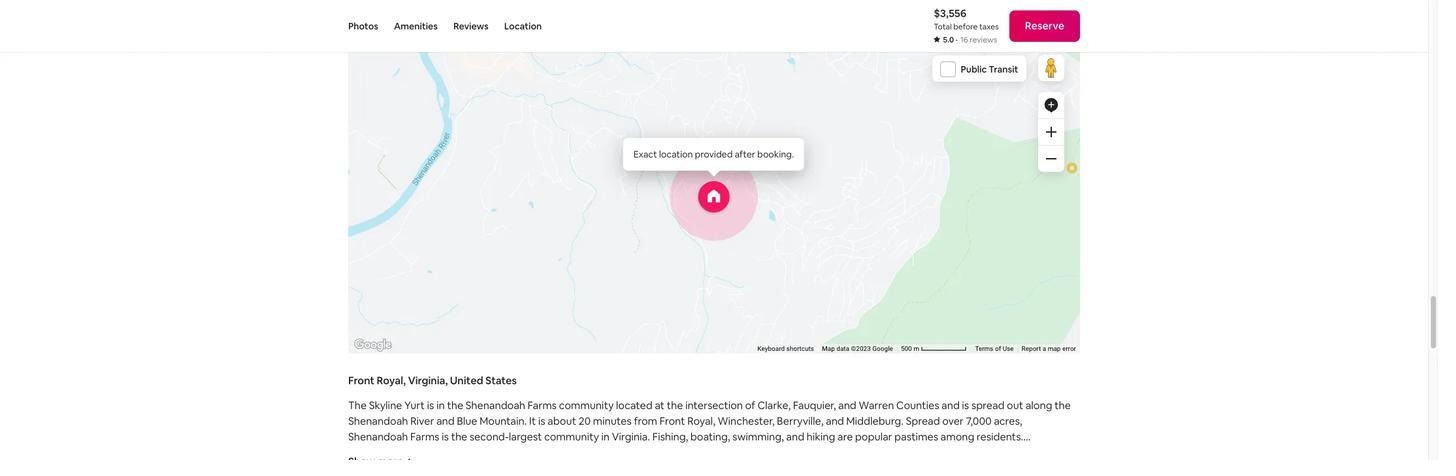 Task type: vqa. For each thing, say whether or not it's contained in the screenshot.
a
yes



Task type: locate. For each thing, give the bounding box(es) containing it.
clarke,
[[758, 399, 791, 412]]

add a place to the map image
[[1044, 97, 1060, 113]]

community down about
[[545, 430, 599, 444]]

0 vertical spatial farms
[[528, 399, 557, 412]]

of left use
[[996, 345, 1002, 352]]

1 vertical spatial royal,
[[688, 414, 716, 428]]

public transit
[[962, 63, 1019, 75]]

1 horizontal spatial farms
[[528, 399, 557, 412]]

community up 20 at the bottom of the page
[[559, 399, 614, 412]]

second-
[[470, 430, 509, 444]]

mountain.
[[480, 414, 527, 428]]

along
[[1026, 399, 1053, 412]]

front inside the skyline yurt is in the shenandoah farms community located at the intersection of clarke, fauquier, and warren counties and is spread out along the shenandoah river and blue mountain. it is about 20 minutes from front royal, winchester, berryville, and middleburg. spread over 7,000 acres, shenandoah farms is the second-largest community in virginia. fishing, boating, swimming, and hiking are popular pastimes among residents.
[[660, 414, 685, 428]]

transit
[[990, 63, 1019, 75]]

in
[[437, 399, 445, 412], [602, 430, 610, 444]]

1 vertical spatial in
[[602, 430, 610, 444]]

use
[[1003, 345, 1014, 352]]

intersection
[[686, 399, 743, 412]]

location button
[[505, 0, 542, 52]]

0 vertical spatial royal,
[[377, 374, 406, 388]]

report a map error
[[1022, 345, 1077, 352]]

0 vertical spatial in
[[437, 399, 445, 412]]

largest
[[509, 430, 542, 444]]

where
[[348, 6, 394, 25]]

and left blue
[[437, 414, 455, 428]]

1 vertical spatial front
[[660, 414, 685, 428]]

reserve button
[[1010, 10, 1081, 42]]

google
[[873, 345, 894, 352]]

0 horizontal spatial royal,
[[377, 374, 406, 388]]

amenities button
[[394, 0, 438, 52]]

1 vertical spatial of
[[746, 399, 756, 412]]

royal, inside the skyline yurt is in the shenandoah farms community located at the intersection of clarke, fauquier, and warren counties and is spread out along the shenandoah river and blue mountain. it is about 20 minutes from front royal, winchester, berryville, and middleburg. spread over 7,000 acres, shenandoah farms is the second-largest community in virginia. fishing, boating, swimming, and hiking are popular pastimes among residents.
[[688, 414, 716, 428]]

royal,
[[377, 374, 406, 388], [688, 414, 716, 428]]

swimming,
[[733, 430, 784, 444]]

google image
[[352, 337, 395, 354]]

is right 'yurt'
[[427, 399, 434, 412]]

front
[[348, 374, 375, 388], [660, 414, 685, 428]]

reviews
[[454, 20, 489, 32]]

and down berryville,
[[787, 430, 805, 444]]

farms down 'river'
[[411, 430, 440, 444]]

residents.
[[977, 430, 1024, 444]]

from
[[634, 414, 658, 428]]

1 horizontal spatial of
[[996, 345, 1002, 352]]

0 vertical spatial front
[[348, 374, 375, 388]]

1 horizontal spatial in
[[602, 430, 610, 444]]

you'll
[[397, 6, 432, 25]]

pastimes
[[895, 430, 939, 444]]

keyboard shortcuts
[[758, 345, 815, 352]]

1 horizontal spatial royal,
[[688, 414, 716, 428]]

reviews button
[[454, 0, 489, 52]]

5.0 · 16 reviews
[[943, 35, 998, 45]]

amenities
[[394, 20, 438, 32]]

is left second- at left
[[442, 430, 449, 444]]

$3,556 total before taxes
[[934, 7, 999, 32]]

7,000
[[966, 414, 992, 428]]

your stay location, map pin image
[[699, 181, 730, 212]]

farms
[[528, 399, 557, 412], [411, 430, 440, 444]]

error
[[1063, 345, 1077, 352]]

front up fishing,
[[660, 414, 685, 428]]

zoom in image
[[1047, 127, 1057, 137]]

location
[[505, 20, 542, 32]]

in right 'yurt'
[[437, 399, 445, 412]]

1 horizontal spatial front
[[660, 414, 685, 428]]

of
[[996, 345, 1002, 352], [746, 399, 756, 412]]

photos button
[[348, 0, 378, 52]]

middleburg.
[[847, 414, 904, 428]]

it
[[529, 414, 536, 428]]

the down blue
[[451, 430, 468, 444]]

royal, up skyline
[[377, 374, 406, 388]]

data
[[837, 345, 850, 352]]

shenandoah
[[466, 399, 526, 412], [348, 414, 408, 428], [348, 430, 408, 444]]

and up are
[[826, 414, 844, 428]]

warren
[[859, 399, 895, 412]]

0 vertical spatial of
[[996, 345, 1002, 352]]

royal, up "boating,"
[[688, 414, 716, 428]]

m
[[914, 345, 920, 352]]

the
[[447, 399, 464, 412], [667, 399, 683, 412], [1055, 399, 1071, 412], [451, 430, 468, 444]]

at
[[655, 399, 665, 412]]

and left warren
[[839, 399, 857, 412]]

0 horizontal spatial farms
[[411, 430, 440, 444]]

be
[[435, 6, 453, 25]]

the skyline yurt is in the shenandoah farms community located at the intersection of clarke, fauquier, and warren counties and is spread out along the shenandoah river and blue mountain. it is about 20 minutes from front royal, winchester, berryville, and middleburg. spread over 7,000 acres, shenandoah farms is the second-largest community in virginia. fishing, boating, swimming, and hiking are popular pastimes among residents.
[[348, 399, 1071, 444]]

of up winchester,
[[746, 399, 756, 412]]

farms up it
[[528, 399, 557, 412]]

©2023
[[851, 345, 871, 352]]

front up the the
[[348, 374, 375, 388]]

minutes
[[593, 414, 632, 428]]

community
[[559, 399, 614, 412], [545, 430, 599, 444]]

terms
[[976, 345, 994, 352]]

is
[[427, 399, 434, 412], [962, 399, 970, 412], [538, 414, 546, 428], [442, 430, 449, 444]]

google map
showing 1 point of interest. region
[[233, 0, 1237, 407]]

and
[[839, 399, 857, 412], [942, 399, 960, 412], [437, 414, 455, 428], [826, 414, 844, 428], [787, 430, 805, 444]]

before
[[954, 22, 978, 32]]

the
[[348, 399, 367, 412]]

20
[[579, 414, 591, 428]]

virginia,
[[408, 374, 448, 388]]

in down minutes
[[602, 430, 610, 444]]

berryville,
[[777, 414, 824, 428]]

united
[[450, 374, 484, 388]]

of inside the skyline yurt is in the shenandoah farms community located at the intersection of clarke, fauquier, and warren counties and is spread out along the shenandoah river and blue mountain. it is about 20 minutes from front royal, winchester, berryville, and middleburg. spread over 7,000 acres, shenandoah farms is the second-largest community in virginia. fishing, boating, swimming, and hiking are popular pastimes among residents.
[[746, 399, 756, 412]]

0 horizontal spatial of
[[746, 399, 756, 412]]

public
[[962, 63, 988, 75]]



Task type: describe. For each thing, give the bounding box(es) containing it.
·
[[956, 35, 958, 45]]

shortcuts
[[787, 345, 815, 352]]

taxes
[[980, 22, 999, 32]]

are
[[838, 430, 853, 444]]

reviews
[[970, 35, 998, 45]]

5.0
[[943, 35, 954, 45]]

hiking
[[807, 430, 836, 444]]

out
[[1007, 399, 1024, 412]]

fishing,
[[653, 430, 689, 444]]

0 vertical spatial community
[[559, 399, 614, 412]]

spread
[[906, 414, 940, 428]]

reserve
[[1026, 19, 1065, 33]]

among
[[941, 430, 975, 444]]

river
[[411, 414, 434, 428]]

2 vertical spatial shenandoah
[[348, 430, 408, 444]]

blue
[[457, 414, 478, 428]]

1 vertical spatial shenandoah
[[348, 414, 408, 428]]

the up blue
[[447, 399, 464, 412]]

report
[[1022, 345, 1042, 352]]

and up "over"
[[942, 399, 960, 412]]

about
[[548, 414, 577, 428]]

over
[[943, 414, 964, 428]]

located
[[616, 399, 653, 412]]

drag pegman onto the map to open street view image
[[1039, 55, 1065, 81]]

skyline
[[369, 399, 402, 412]]

16
[[961, 35, 969, 45]]

boating,
[[691, 430, 731, 444]]

winchester,
[[718, 414, 775, 428]]

a
[[1043, 345, 1047, 352]]

map
[[1048, 345, 1061, 352]]

photos
[[348, 20, 378, 32]]

0 horizontal spatial in
[[437, 399, 445, 412]]

map
[[822, 345, 835, 352]]

yurt
[[405, 399, 425, 412]]

spread
[[972, 399, 1005, 412]]

500 m
[[901, 345, 921, 352]]

500
[[901, 345, 912, 352]]

terms of use
[[976, 345, 1014, 352]]

states
[[486, 374, 517, 388]]

500 m button
[[897, 344, 972, 354]]

the right along at the bottom right
[[1055, 399, 1071, 412]]

terms of use link
[[976, 345, 1014, 352]]

zoom out image
[[1047, 154, 1057, 164]]

where you'll be
[[348, 6, 453, 25]]

1 vertical spatial community
[[545, 430, 599, 444]]

the right at
[[667, 399, 683, 412]]

map data ©2023 google
[[822, 345, 894, 352]]

is right it
[[538, 414, 546, 428]]

$3,556
[[934, 7, 967, 20]]

1 vertical spatial farms
[[411, 430, 440, 444]]

fauquier,
[[793, 399, 836, 412]]

acres,
[[994, 414, 1023, 428]]

virginia.
[[612, 430, 650, 444]]

keyboard shortcuts button
[[758, 344, 815, 354]]

popular
[[856, 430, 893, 444]]

keyboard
[[758, 345, 785, 352]]

is up "over"
[[962, 399, 970, 412]]

counties
[[897, 399, 940, 412]]

report a map error link
[[1022, 345, 1077, 352]]

front royal, virginia, united states
[[348, 374, 517, 388]]

0 vertical spatial shenandoah
[[466, 399, 526, 412]]

0 horizontal spatial front
[[348, 374, 375, 388]]

total
[[934, 22, 952, 32]]



